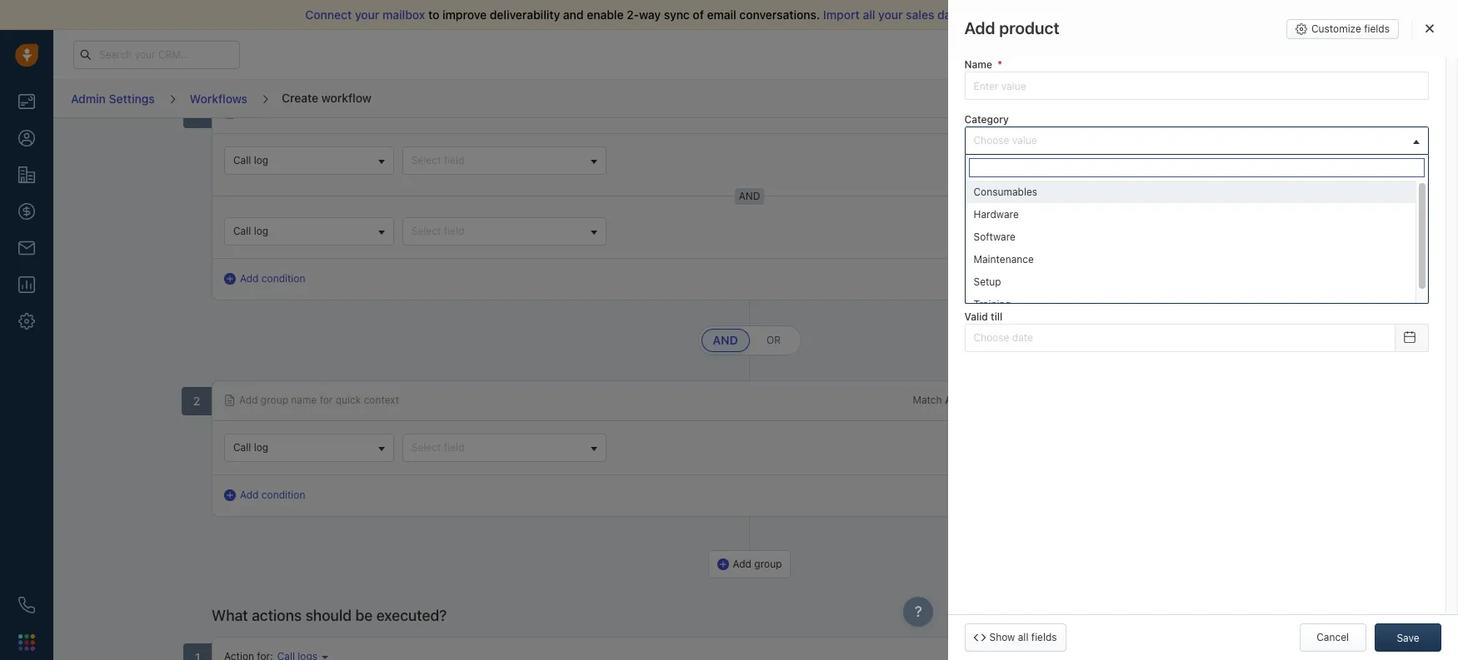 Task type: locate. For each thing, give the bounding box(es) containing it.
1 horizontal spatial your
[[879, 8, 903, 22]]

save for save
[[1397, 633, 1420, 645]]

fields right 'customize'
[[1365, 23, 1390, 35]]

1 horizontal spatial save
[[1397, 633, 1420, 645]]

2 for from the top
[[320, 394, 333, 407]]

0 vertical spatial in
[[1069, 48, 1077, 59]]

log for 1st the call log button from the top
[[254, 154, 268, 167]]

2 name from the top
[[291, 394, 317, 407]]

maintenance
[[974, 254, 1034, 266]]

save inside button
[[1297, 92, 1320, 105]]

list box inside add product dialog
[[966, 181, 1429, 316]]

add condition link
[[224, 272, 305, 287], [224, 489, 305, 504]]

3 log from the top
[[254, 442, 268, 454]]

2 select from the top
[[412, 225, 441, 238]]

your left sales
[[879, 8, 903, 22]]

1 vertical spatial condition
[[262, 489, 305, 502]]

0 horizontal spatial cancel button
[[1199, 85, 1265, 113]]

quick
[[336, 107, 361, 119], [336, 394, 361, 407]]

cancel button left save button at the bottom
[[1300, 624, 1367, 653]]

1 vertical spatial add group name for quick context
[[239, 394, 399, 407]]

1 horizontal spatial all
[[1018, 632, 1029, 644]]

0 vertical spatial select
[[412, 154, 441, 167]]

0 horizontal spatial save
[[1297, 92, 1320, 105]]

setup option
[[966, 271, 1416, 294]]

2 vertical spatial select field button
[[402, 434, 606, 463]]

to right mailbox
[[428, 8, 440, 22]]

cancel
[[1216, 92, 1248, 105], [1317, 632, 1349, 644]]

so
[[965, 8, 978, 22]]

category
[[965, 113, 1009, 126]]

name for 1st the call log button from the top
[[291, 107, 317, 119]]

2 vertical spatial log
[[254, 442, 268, 454]]

ends
[[1045, 48, 1066, 59]]

2 call log button from the top
[[224, 218, 394, 246]]

0 vertical spatial match
[[913, 107, 942, 119]]

scratch.
[[1137, 8, 1182, 22]]

0 vertical spatial select field button
[[402, 147, 606, 175]]

0 vertical spatial all
[[945, 107, 964, 119]]

2 all from the top
[[945, 394, 964, 407]]

2 vertical spatial call
[[233, 442, 251, 454]]

1 vertical spatial name
[[291, 394, 317, 407]]

field
[[444, 154, 465, 167], [444, 225, 465, 238], [444, 442, 465, 454]]

0 vertical spatial fields
[[1365, 23, 1390, 35]]

2 vertical spatial call log
[[233, 442, 268, 454]]

0 vertical spatial select field
[[412, 154, 465, 167]]

enable
[[1393, 92, 1424, 105]]

fields right show
[[1032, 632, 1057, 644]]

None search field
[[969, 159, 1425, 178]]

in left 21
[[1069, 48, 1077, 59]]

3 call log button from the top
[[224, 434, 394, 463]]

1 name from the top
[[291, 107, 317, 119]]

1 horizontal spatial cancel
[[1317, 632, 1349, 644]]

add
[[239, 107, 258, 119], [240, 273, 259, 285], [239, 394, 258, 407], [240, 489, 259, 502], [733, 559, 752, 571]]

0 vertical spatial call log
[[233, 154, 268, 167]]

1 for from the top
[[320, 107, 333, 119]]

0 vertical spatial quick
[[336, 107, 361, 119]]

1 match from the top
[[913, 107, 942, 119]]

1 vertical spatial call log
[[233, 225, 268, 238]]

cancel for cancel button to the top
[[1216, 92, 1248, 105]]

add product
[[965, 18, 1060, 38]]

choose
[[974, 134, 1010, 147]]

2 match from the top
[[913, 394, 942, 407]]

add product dialog
[[948, 0, 1459, 661]]

2 vertical spatial field
[[444, 442, 465, 454]]

to left the start
[[1065, 8, 1076, 22]]

0 vertical spatial add condition
[[240, 273, 305, 285]]

draft
[[1336, 92, 1359, 105]]

match all conditions in this group
[[913, 107, 1078, 119]]

0 vertical spatial cancel
[[1216, 92, 1248, 105]]

0 horizontal spatial cancel
[[1216, 92, 1248, 105]]

1 select field button from the top
[[402, 147, 606, 175]]

1 vertical spatial for
[[320, 394, 333, 407]]

call
[[233, 154, 251, 167], [233, 225, 251, 238], [233, 442, 251, 454]]

context
[[364, 107, 399, 119], [364, 394, 399, 407]]

data
[[938, 8, 962, 22]]

create
[[282, 91, 319, 105]]

1 vertical spatial all
[[1018, 632, 1029, 644]]

be
[[355, 608, 373, 625]]

cancel for the rightmost cancel button
[[1317, 632, 1349, 644]]

0 vertical spatial call log button
[[224, 147, 394, 175]]

and link
[[701, 329, 750, 353], [701, 329, 750, 353]]

match for match all
[[913, 394, 942, 407]]

select field button for 3rd the call log button from the top
[[402, 434, 606, 463]]

1 vertical spatial fields
[[1032, 632, 1057, 644]]

0 vertical spatial field
[[444, 154, 465, 167]]

1 log from the top
[[254, 154, 268, 167]]

add for add group button
[[733, 559, 752, 571]]

quick for 1st the call log button from the top
[[336, 107, 361, 119]]

2 add condition from the top
[[240, 489, 305, 502]]

all right import
[[863, 8, 876, 22]]

1 vertical spatial call
[[233, 225, 251, 238]]

1 quick from the top
[[336, 107, 361, 119]]

add for first add condition link
[[240, 273, 259, 285]]

you
[[981, 8, 1001, 22]]

2 your from the left
[[879, 8, 903, 22]]

for
[[320, 107, 333, 119], [320, 394, 333, 407]]

0 horizontal spatial in
[[1019, 107, 1027, 119]]

list box containing consumables
[[966, 181, 1429, 316]]

1 vertical spatial cancel button
[[1300, 624, 1367, 653]]

1 horizontal spatial fields
[[1365, 23, 1390, 35]]

2 add group name for quick context from the top
[[239, 394, 399, 407]]

add group name for quick context
[[239, 107, 399, 119], [239, 394, 399, 407]]

to
[[428, 8, 440, 22], [1065, 8, 1076, 22]]

save
[[1297, 92, 1320, 105], [1397, 633, 1420, 645]]

enable button
[[1375, 85, 1442, 113]]

match
[[913, 107, 942, 119], [913, 394, 942, 407]]

what
[[212, 608, 248, 625]]

in for 21
[[1069, 48, 1077, 59]]

1 vertical spatial log
[[254, 225, 268, 238]]

import all your sales data link
[[823, 8, 965, 22]]

save as draft
[[1297, 92, 1359, 105]]

0 vertical spatial all
[[863, 8, 876, 22]]

2 vertical spatial call log button
[[224, 434, 394, 463]]

add for second add condition link
[[240, 489, 259, 502]]

add condition for second add condition link
[[240, 489, 305, 502]]

customize fields button
[[1287, 19, 1399, 39]]

admin
[[71, 92, 106, 106]]

2 field from the top
[[444, 225, 465, 238]]

21
[[1079, 48, 1089, 59]]

0 vertical spatial name
[[291, 107, 317, 119]]

your
[[355, 8, 380, 22], [879, 8, 903, 22]]

2 select field button from the top
[[402, 218, 606, 246]]

1 call log from the top
[[233, 154, 268, 167]]

cancel up choose value dropdown button
[[1216, 92, 1248, 105]]

1 vertical spatial call log button
[[224, 218, 394, 246]]

2 call log from the top
[[233, 225, 268, 238]]

name
[[291, 107, 317, 119], [291, 394, 317, 407]]

context for 3rd the call log button from the top
[[364, 394, 399, 407]]

customize
[[1312, 23, 1362, 35]]

1 vertical spatial add condition
[[240, 489, 305, 502]]

2 vertical spatial select field
[[412, 442, 465, 454]]

2 vertical spatial select
[[412, 442, 441, 454]]

settings
[[109, 92, 155, 106]]

0 horizontal spatial fields
[[1032, 632, 1057, 644]]

1 vertical spatial select field
[[412, 225, 465, 238]]

from
[[1108, 8, 1134, 22]]

match all
[[913, 394, 964, 407]]

as
[[1323, 92, 1334, 105]]

0 vertical spatial add group name for quick context
[[239, 107, 399, 119]]

0 vertical spatial context
[[364, 107, 399, 119]]

1 field from the top
[[444, 154, 465, 167]]

freshworks switcher image
[[18, 635, 35, 652]]

this
[[1030, 107, 1047, 119]]

1 all from the top
[[945, 107, 964, 119]]

consumables option
[[966, 181, 1416, 204]]

context for 1st the call log button from the top
[[364, 107, 399, 119]]

3 call from the top
[[233, 442, 251, 454]]

0 vertical spatial add condition link
[[224, 272, 305, 287]]

executed?
[[376, 608, 447, 625]]

name
[[965, 58, 993, 71]]

1 vertical spatial add condition link
[[224, 489, 305, 504]]

call log button
[[224, 147, 394, 175], [224, 218, 394, 246], [224, 434, 394, 463]]

1 horizontal spatial to
[[1065, 8, 1076, 22]]

till
[[991, 311, 1003, 323]]

3 select field from the top
[[412, 442, 465, 454]]

1 vertical spatial all
[[945, 394, 964, 407]]

condition for second add condition link
[[262, 489, 305, 502]]

list box
[[966, 181, 1429, 316]]

call for 2nd the call log button from the top of the page
[[233, 225, 251, 238]]

call for 1st the call log button from the top
[[233, 154, 251, 167]]

add inside button
[[733, 559, 752, 571]]

deliverability
[[490, 8, 560, 22]]

in for this
[[1019, 107, 1027, 119]]

1 select field from the top
[[412, 154, 465, 167]]

group inside button
[[755, 559, 782, 571]]

connect
[[305, 8, 352, 22]]

call log for 2nd the call log button from the top of the page
[[233, 225, 268, 238]]

3 field from the top
[[444, 442, 465, 454]]

1 call from the top
[[233, 154, 251, 167]]

call log for 1st the call log button from the top
[[233, 154, 268, 167]]

0 horizontal spatial to
[[428, 8, 440, 22]]

call log for 3rd the call log button from the top
[[233, 442, 268, 454]]

klo
[[999, 276, 1014, 289]]

cancel left save button at the bottom
[[1317, 632, 1349, 644]]

in left this
[[1019, 107, 1027, 119]]

1 context from the top
[[364, 107, 399, 119]]

1 vertical spatial field
[[444, 225, 465, 238]]

owner
[[965, 256, 996, 268]]

select
[[412, 154, 441, 167], [412, 225, 441, 238], [412, 442, 441, 454]]

1 vertical spatial match
[[913, 394, 942, 407]]

fields inside customize fields button
[[1365, 23, 1390, 35]]

cancel button
[[1199, 85, 1265, 113], [1300, 624, 1367, 653]]

3 call log from the top
[[233, 442, 268, 454]]

0 vertical spatial for
[[320, 107, 333, 119]]

0 horizontal spatial your
[[355, 8, 380, 22]]

1 add condition from the top
[[240, 273, 305, 285]]

2 condition from the top
[[262, 489, 305, 502]]

sku
[[965, 200, 986, 213]]

2 select field from the top
[[412, 225, 465, 238]]

1 vertical spatial quick
[[336, 394, 361, 407]]

save button
[[1375, 624, 1442, 653]]

save inside button
[[1397, 633, 1420, 645]]

brad klo
[[974, 276, 1014, 289]]

select field
[[412, 154, 465, 167], [412, 225, 465, 238], [412, 442, 465, 454]]

1 vertical spatial select field button
[[402, 218, 606, 246]]

1 vertical spatial cancel
[[1317, 632, 1349, 644]]

improve
[[443, 8, 487, 22]]

Search your CRM... text field
[[73, 40, 240, 69]]

0 vertical spatial call
[[233, 154, 251, 167]]

cancel button up choose value dropdown button
[[1199, 85, 1265, 113]]

number
[[988, 200, 1025, 213]]

enable
[[587, 8, 624, 22]]

your left mailbox
[[355, 8, 380, 22]]

create workflow
[[282, 91, 372, 105]]

1 vertical spatial context
[[364, 394, 399, 407]]

1 add condition link from the top
[[224, 272, 305, 287]]

select field button for 1st the call log button from the top
[[402, 147, 606, 175]]

2 context from the top
[[364, 394, 399, 407]]

email image
[[1294, 47, 1305, 62]]

in
[[1069, 48, 1077, 59], [1019, 107, 1027, 119]]

0 vertical spatial condition
[[262, 273, 305, 285]]

condition
[[262, 273, 305, 285], [262, 489, 305, 502]]

3 select field button from the top
[[402, 434, 606, 463]]

0 vertical spatial save
[[1297, 92, 1320, 105]]

phone image
[[18, 598, 35, 614]]

1 add group name for quick context from the top
[[239, 107, 399, 119]]

1 horizontal spatial in
[[1069, 48, 1077, 59]]

software option
[[966, 226, 1416, 249]]

0 horizontal spatial all
[[863, 8, 876, 22]]

hardware option
[[966, 204, 1416, 226]]

field for 'select field' button related to 1st the call log button from the top
[[444, 154, 465, 167]]

and
[[563, 8, 584, 22], [713, 334, 738, 348], [715, 334, 736, 347]]

0 vertical spatial cancel button
[[1199, 85, 1265, 113]]

2 quick from the top
[[336, 394, 361, 407]]

1 condition from the top
[[262, 273, 305, 285]]

all
[[945, 107, 964, 119], [945, 394, 964, 407]]

choose value button
[[965, 127, 1429, 155]]

0 vertical spatial log
[[254, 154, 268, 167]]

1 vertical spatial select
[[412, 225, 441, 238]]

cancel inside add product dialog
[[1317, 632, 1349, 644]]

match for match all conditions in this group
[[913, 107, 942, 119]]

2 log from the top
[[254, 225, 268, 238]]

1 vertical spatial in
[[1019, 107, 1027, 119]]

2 call from the top
[[233, 225, 251, 238]]

customize fields
[[1312, 23, 1390, 35]]

start
[[1080, 8, 1105, 22]]

should
[[306, 608, 352, 625]]

all right show
[[1018, 632, 1029, 644]]

2 to from the left
[[1065, 8, 1076, 22]]

SKU number text field
[[965, 214, 1429, 242]]

group
[[261, 107, 288, 119], [1050, 107, 1078, 119], [261, 394, 288, 407], [755, 559, 782, 571]]

1 vertical spatial save
[[1397, 633, 1420, 645]]

call for 3rd the call log button from the top
[[233, 442, 251, 454]]



Task type: vqa. For each thing, say whether or not it's contained in the screenshot.
deliverability
yes



Task type: describe. For each thing, give the bounding box(es) containing it.
of
[[693, 8, 704, 22]]

add condition for first add condition link
[[240, 273, 305, 285]]

connect your mailbox link
[[305, 8, 428, 22]]

for for 1st the call log button from the top
[[320, 107, 333, 119]]

valid till
[[965, 311, 1003, 323]]

workflow
[[322, 91, 372, 105]]

import
[[823, 8, 860, 22]]

explore plans link
[[1135, 44, 1218, 64]]

all for match all
[[945, 394, 964, 407]]

field for 'select field' button related to 3rd the call log button from the top
[[444, 442, 465, 454]]

way
[[639, 8, 661, 22]]

sync
[[664, 8, 690, 22]]

Enter value text field
[[965, 72, 1429, 100]]

have
[[1036, 8, 1062, 22]]

select field button for 2nd the call log button from the top of the page
[[402, 218, 606, 246]]

admin settings
[[71, 92, 155, 106]]

log for 2nd the call log button from the top of the page
[[254, 225, 268, 238]]

1 to from the left
[[428, 8, 440, 22]]

sales
[[906, 8, 935, 22]]

all inside show all fields button
[[1018, 632, 1029, 644]]

training option
[[966, 294, 1416, 316]]

mailbox
[[383, 8, 425, 22]]

days
[[1092, 48, 1112, 59]]

what actions should be executed?
[[212, 608, 447, 625]]

log for 3rd the call log button from the top
[[254, 442, 268, 454]]

show all fields
[[990, 632, 1057, 644]]

add group name for quick context for 1st the call log button from the top
[[239, 107, 399, 119]]

add group
[[733, 559, 782, 571]]

save as draft button
[[1272, 85, 1368, 113]]

field for 'select field' button for 2nd the call log button from the top of the page
[[444, 225, 465, 238]]

1 your from the left
[[355, 8, 380, 22]]

close image
[[1426, 23, 1434, 33]]

none search field inside add product dialog
[[969, 159, 1425, 178]]

setup
[[974, 276, 1002, 289]]

admin settings link
[[70, 86, 156, 112]]

add
[[965, 18, 996, 38]]

training
[[974, 299, 1012, 311]]

Choose date text field
[[965, 324, 1396, 352]]

name for 3rd the call log button from the top
[[291, 394, 317, 407]]

or link
[[750, 329, 798, 353]]

choose value
[[974, 134, 1037, 147]]

3 select from the top
[[412, 442, 441, 454]]

hardware
[[974, 209, 1019, 221]]

fields inside show all fields button
[[1032, 632, 1057, 644]]

conversations.
[[740, 8, 820, 22]]

name *
[[965, 58, 1003, 71]]

value
[[1013, 134, 1037, 147]]

consumables
[[974, 186, 1038, 199]]

your
[[1003, 48, 1023, 59]]

connect your mailbox to improve deliverability and enable 2-way sync of email conversations. import all your sales data so you don't have to start from scratch.
[[305, 8, 1182, 22]]

*
[[998, 58, 1003, 71]]

actions
[[252, 608, 302, 625]]

brad klo button
[[965, 269, 1429, 297]]

email
[[707, 8, 737, 22]]

software
[[974, 231, 1016, 244]]

brad
[[974, 276, 996, 289]]

save for save as draft
[[1297, 92, 1320, 105]]

active
[[990, 170, 1019, 183]]

show all fields button
[[965, 624, 1067, 653]]

explore
[[1144, 48, 1180, 60]]

sku number
[[965, 200, 1025, 213]]

plans
[[1183, 48, 1209, 60]]

show
[[990, 632, 1015, 644]]

conditions
[[967, 107, 1016, 119]]

add group button
[[708, 551, 791, 580]]

quick for 3rd the call log button from the top
[[336, 394, 361, 407]]

2-
[[627, 8, 639, 22]]

explore plans
[[1144, 48, 1209, 60]]

workflows link
[[189, 86, 248, 112]]

workflows
[[190, 92, 248, 106]]

all for match all conditions in this group
[[945, 107, 964, 119]]

1 call log button from the top
[[224, 147, 394, 175]]

or
[[767, 334, 781, 347]]

1 horizontal spatial cancel button
[[1300, 624, 1367, 653]]

trial
[[1025, 48, 1042, 59]]

maintenance option
[[966, 249, 1416, 271]]

valid
[[965, 311, 988, 323]]

for for 3rd the call log button from the top
[[320, 394, 333, 407]]

phone element
[[10, 589, 43, 623]]

add group name for quick context for 3rd the call log button from the top
[[239, 394, 399, 407]]

2 add condition link from the top
[[224, 489, 305, 504]]

1 select from the top
[[412, 154, 441, 167]]

your trial ends in 21 days
[[1003, 48, 1112, 59]]

condition for first add condition link
[[262, 273, 305, 285]]

product
[[1000, 18, 1060, 38]]

don't
[[1004, 8, 1033, 22]]



